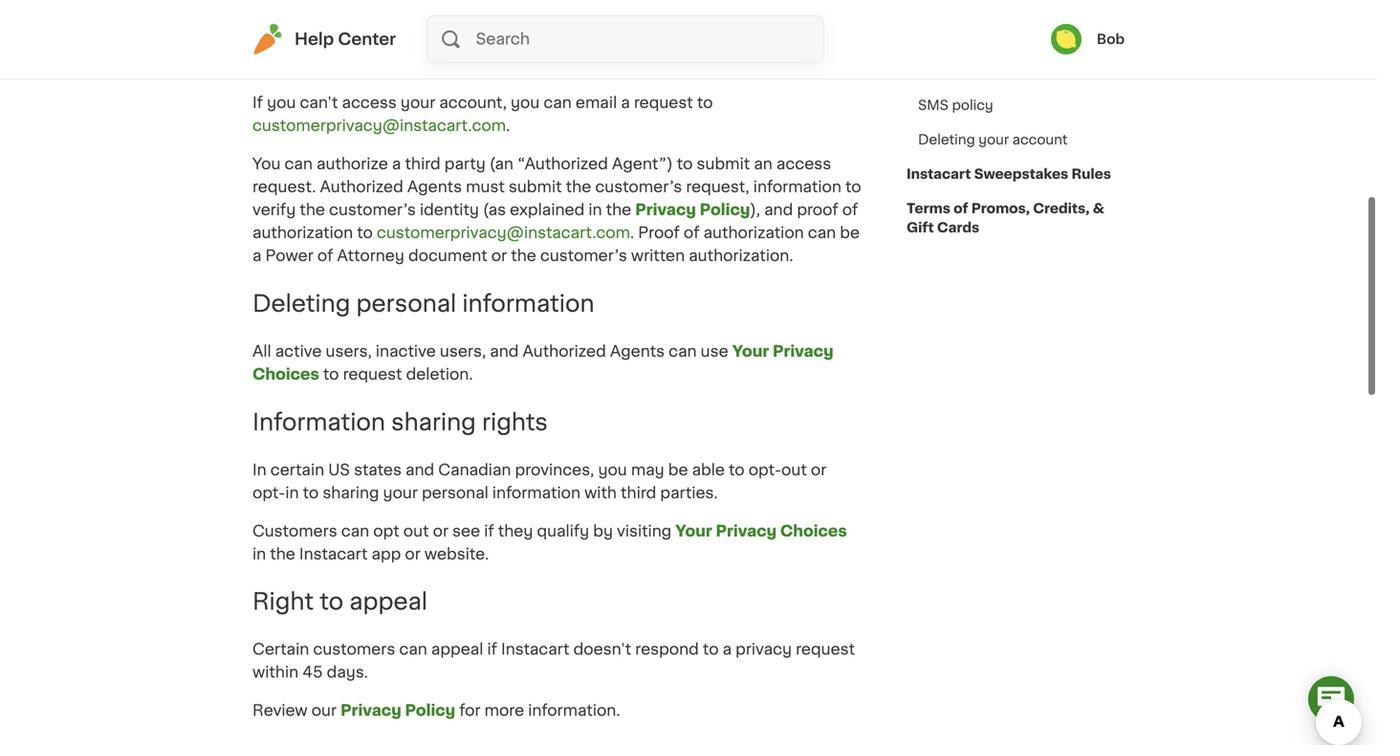 Task type: vqa. For each thing, say whether or not it's contained in the screenshot.
Yellow within the 'Yellow Onion $1.29 / lb About 0.89 lb each'
no



Task type: describe. For each thing, give the bounding box(es) containing it.
1 horizontal spatial agents
[[610, 344, 665, 359]]

review
[[253, 703, 308, 719]]

(as
[[483, 203, 506, 218]]

an
[[754, 157, 773, 172]]

appeal inside certain customers can appeal if instacart doesn't respond to a privacy request within 45 days.
[[431, 642, 484, 657]]

authorize
[[317, 157, 388, 172]]

opt
[[373, 524, 400, 539]]

1 vertical spatial customerprivacy@instacart.com link
[[377, 225, 631, 241]]

email
[[576, 95, 617, 111]]

agent")
[[612, 157, 673, 172]]

sharing inside in certain us states and canadian provinces, you may be able to opt-out or opt-in to sharing your personal information with third parties.
[[323, 485, 379, 501]]

request down inactive
[[343, 367, 402, 382]]

in inside in certain us states and canadian provinces, you may be able to opt-out or opt-in to sharing your personal information with third parties.
[[285, 485, 299, 501]]

your inside in certain us states and canadian provinces, you may be able to opt-out or opt-in to sharing your personal information with third parties.
[[383, 485, 418, 501]]

of down privacy policy
[[684, 225, 700, 241]]

be inside the . proof of authorization can be a power of attorney document or the customer's written authorization.
[[840, 225, 860, 241]]

a inside add a store loyalty or membership card to your account
[[949, 26, 957, 39]]

deleting for deleting personal information
[[253, 292, 351, 315]]

1 vertical spatial customerprivacy@instacart.com
[[377, 225, 631, 241]]

by
[[593, 524, 613, 539]]

with
[[585, 485, 617, 501]]

1 vertical spatial your privacy choices link
[[676, 524, 847, 539]]

user avatar image
[[1051, 24, 1082, 55]]

can down help
[[285, 57, 313, 72]]

request inside certain customers can appeal if instacart doesn't respond to a privacy request within 45 days.
[[796, 642, 855, 657]]

a inside you can authorize a third party (an "authorized agent") to submit an access request.
[[392, 157, 401, 172]]

sweepstakes
[[975, 167, 1069, 181]]

verify
[[253, 203, 296, 218]]

in inside customers can opt out or see if they qualify by visiting your privacy choices in the instacart app or website.
[[253, 547, 266, 562]]

app
[[372, 547, 401, 562]]

qualify
[[537, 524, 590, 539]]

agents inside authorized agents must submit the customer's request, information to verify the customer's identity (as explained in the
[[407, 180, 462, 195]]

can inside if you can't access your account, you can email a request to customerprivacy@instacart.com .
[[544, 95, 572, 111]]

privacy up proof
[[636, 203, 696, 218]]

our
[[312, 703, 337, 719]]

the down the agent") in the top of the page
[[606, 203, 632, 218]]

privacy inside your privacy choices
[[773, 344, 834, 359]]

us
[[328, 462, 350, 478]]

sms policy link
[[907, 88, 1005, 122]]

choices inside customers can opt out or see if they qualify by visiting your privacy choices in the instacart app or website.
[[781, 524, 847, 539]]

center
[[338, 31, 396, 47]]

your inside if you can't access your account, you can email a request to customerprivacy@instacart.com .
[[401, 95, 436, 111]]

customerprivacy@instacart.com inside if you can't access your account, you can email a request to customerprivacy@instacart.com .
[[253, 118, 506, 134]]

card
[[1007, 45, 1037, 58]]

information sharing rights
[[253, 411, 548, 434]]

able
[[692, 462, 725, 478]]

in inside authorized agents must submit the customer's request, information to verify the customer's identity (as explained in the
[[589, 203, 602, 218]]

instacart image
[[253, 24, 283, 55]]

you can request a copy of your personal information here .
[[253, 57, 698, 72]]

personal up copy
[[379, 5, 479, 28]]

. proof of authorization can be a power of attorney document or the customer's written authorization.
[[253, 225, 860, 264]]

rights
[[482, 411, 548, 434]]

in
[[253, 462, 267, 478]]

a inside certain customers can appeal if instacart doesn't respond to a privacy request within 45 days.
[[723, 642, 732, 657]]

certain
[[253, 642, 309, 657]]

add a store loyalty or membership card to your account
[[918, 26, 1088, 77]]

can inside you can authorize a third party (an "authorized agent") to submit an access request.
[[285, 157, 313, 172]]

to inside you can authorize a third party (an "authorized agent") to submit an access request.
[[677, 157, 693, 172]]

promos,
[[972, 202, 1030, 215]]

if
[[253, 95, 263, 111]]

account inside add a store loyalty or membership card to your account
[[918, 64, 974, 77]]

of inside '), and proof of authorization to'
[[843, 203, 859, 218]]

if inside certain customers can appeal if instacart doesn't respond to a privacy request within 45 days.
[[487, 642, 497, 657]]

your inside your privacy choices
[[733, 344, 770, 359]]

out inside in certain us states and canadian provinces, you may be able to opt-out or opt-in to sharing your personal information with third parties.
[[782, 462, 807, 478]]

request down help center
[[317, 57, 376, 72]]

add
[[918, 26, 946, 39]]

you for you can authorize a third party (an "authorized agent") to submit an access request.
[[253, 157, 281, 172]]

may
[[631, 462, 665, 478]]

website.
[[425, 547, 489, 562]]

customers
[[253, 524, 337, 539]]

1 vertical spatial and
[[490, 344, 519, 359]]

0 vertical spatial customer's
[[595, 180, 682, 195]]

can inside customers can opt out or see if they qualify by visiting your privacy choices in the instacart app or website.
[[341, 524, 370, 539]]

parties.
[[661, 485, 718, 501]]

deleting your account link
[[907, 122, 1080, 157]]

a inside the . proof of authorization can be a power of attorney document or the customer's written authorization.
[[253, 248, 262, 264]]

submit inside authorized agents must submit the customer's request, information to verify the customer's identity (as explained in the
[[509, 180, 562, 195]]

within
[[253, 665, 299, 680]]

information up all active users, inactive users, and authorized agents can use
[[462, 292, 595, 315]]

for
[[460, 703, 481, 719]]

credits,
[[1034, 202, 1090, 215]]

to inside certain customers can appeal if instacart doesn't respond to a privacy request within 45 days.
[[703, 642, 719, 657]]

right
[[253, 591, 314, 613]]

accessing
[[253, 5, 373, 28]]

to inside authorized agents must submit the customer's request, information to verify the customer's identity (as explained in the
[[846, 180, 862, 195]]

proof
[[797, 203, 839, 218]]

review our privacy policy for more information .
[[253, 703, 620, 719]]

all active users, inactive users, and authorized agents can use
[[253, 344, 733, 359]]

right to appeal
[[253, 591, 428, 613]]

request inside if you can't access your account, you can email a request to customerprivacy@instacart.com .
[[634, 95, 693, 111]]

privacy down days.
[[341, 703, 402, 719]]

or inside add a store loyalty or membership card to your account
[[1048, 26, 1061, 39]]

document
[[408, 248, 488, 264]]

active
[[275, 344, 322, 359]]

rules
[[1072, 167, 1112, 181]]

more
[[485, 703, 524, 719]]

if you can't access your account, you can email a request to customerprivacy@instacart.com .
[[253, 95, 713, 134]]

),
[[750, 203, 761, 218]]

submit inside you can authorize a third party (an "authorized agent") to submit an access request.
[[697, 157, 750, 172]]

and inside in certain us states and canadian provinces, you may be able to opt-out or opt-in to sharing your personal information with third parties.
[[406, 462, 435, 478]]

states
[[354, 462, 402, 478]]

you inside in certain us states and canadian provinces, you may be able to opt-out or opt-in to sharing your personal information with third parties.
[[598, 462, 627, 478]]

attorney
[[337, 248, 405, 264]]

help center link
[[253, 24, 396, 55]]

deleting for deleting your account
[[918, 133, 976, 146]]

deletion.
[[406, 367, 473, 382]]

see
[[453, 524, 480, 539]]

instacart sweepstakes rules link
[[907, 157, 1112, 191]]

(an
[[490, 157, 514, 172]]

0 vertical spatial customerprivacy@instacart.com link
[[253, 118, 506, 134]]

1 horizontal spatial you
[[511, 95, 540, 111]]

deleting personal information
[[253, 292, 595, 315]]

instacart inside customers can opt out or see if they qualify by visiting your privacy choices in the instacart app or website.
[[299, 547, 368, 562]]

1 vertical spatial account
[[1013, 133, 1068, 146]]

doesn't
[[574, 642, 632, 657]]

personal up inactive
[[356, 292, 457, 315]]

2 horizontal spatial instacart
[[907, 167, 972, 181]]

0 vertical spatial your privacy choices link
[[253, 344, 834, 382]]

you can authorize a third party (an "authorized agent") to submit an access request.
[[253, 157, 832, 195]]

certain
[[271, 462, 325, 478]]

your privacy choices
[[253, 344, 834, 382]]

days.
[[327, 665, 368, 680]]



Task type: locate. For each thing, give the bounding box(es) containing it.
can inside certain customers can appeal if instacart doesn't respond to a privacy request within 45 days.
[[399, 642, 428, 657]]

and inside '), and proof of authorization to'
[[765, 203, 793, 218]]

0 horizontal spatial choices
[[253, 367, 319, 382]]

customer's down '), and proof of authorization to'
[[540, 248, 627, 264]]

personal inside in certain us states and canadian provinces, you may be able to opt-out or opt-in to sharing your personal information with third parties.
[[422, 485, 489, 501]]

0 vertical spatial and
[[765, 203, 793, 218]]

policy left for
[[405, 703, 456, 719]]

bob
[[1097, 33, 1125, 46]]

1 vertical spatial choices
[[781, 524, 847, 539]]

a
[[949, 26, 957, 39], [380, 57, 389, 72], [621, 95, 630, 111], [392, 157, 401, 172], [253, 248, 262, 264], [723, 642, 732, 657]]

customerprivacy@instacart.com link
[[253, 118, 506, 134], [377, 225, 631, 241]]

you right account,
[[511, 95, 540, 111]]

or
[[1048, 26, 1061, 39], [492, 248, 507, 264], [811, 462, 827, 478], [433, 524, 449, 539], [405, 547, 421, 562]]

0 horizontal spatial be
[[669, 462, 688, 478]]

in right explained
[[589, 203, 602, 218]]

written
[[631, 248, 685, 264]]

0 vertical spatial out
[[782, 462, 807, 478]]

2 vertical spatial in
[[253, 547, 266, 562]]

must
[[466, 180, 505, 195]]

terms of promos, credits, & gift cards link
[[907, 191, 1125, 245]]

0 vertical spatial authorized
[[320, 180, 404, 195]]

customers can opt out or see if they qualify by visiting your privacy choices in the instacart app or website.
[[253, 524, 847, 562]]

terms
[[907, 202, 951, 215]]

privacy down parties. on the bottom of page
[[716, 524, 777, 539]]

third inside in certain us states and canadian provinces, you may be able to opt-out or opt-in to sharing your personal information with third parties.
[[621, 485, 657, 501]]

your privacy choices link
[[253, 344, 834, 382], [676, 524, 847, 539]]

authorized up rights
[[523, 344, 606, 359]]

1 vertical spatial authorized
[[523, 344, 606, 359]]

access inside you can authorize a third party (an "authorized agent") to submit an access request.
[[777, 157, 832, 172]]

to inside add a store loyalty or membership card to your account
[[1040, 45, 1054, 58]]

here
[[657, 57, 694, 72]]

1 vertical spatial deleting
[[253, 292, 351, 315]]

a right authorize in the top left of the page
[[392, 157, 401, 172]]

the down request.
[[300, 203, 325, 218]]

1 vertical spatial third
[[621, 485, 657, 501]]

access right an
[[777, 157, 832, 172]]

or inside in certain us states and canadian provinces, you may be able to opt-out or opt-in to sharing your personal information with third parties.
[[811, 462, 827, 478]]

authorized down authorize in the top left of the page
[[320, 180, 404, 195]]

information inside in certain us states and canadian provinces, you may be able to opt-out or opt-in to sharing your personal information with third parties.
[[493, 485, 581, 501]]

information down the provinces,
[[493, 485, 581, 501]]

customer's down the agent") in the top of the page
[[595, 180, 682, 195]]

information
[[485, 5, 617, 28], [565, 57, 653, 72], [754, 180, 842, 195], [462, 292, 595, 315], [493, 485, 581, 501], [528, 703, 616, 719]]

or inside the . proof of authorization can be a power of attorney document or the customer's written authorization.
[[492, 248, 507, 264]]

choices inside your privacy choices
[[253, 367, 319, 382]]

information up proof
[[754, 180, 842, 195]]

sms
[[918, 99, 949, 112]]

privacy inside customers can opt out or see if they qualify by visiting your privacy choices in the instacart app or website.
[[716, 524, 777, 539]]

your inside add a store loyalty or membership card to your account
[[1058, 45, 1088, 58]]

opt- down in
[[253, 485, 285, 501]]

1 horizontal spatial sharing
[[391, 411, 476, 434]]

canadian
[[438, 462, 511, 478]]

1 horizontal spatial account
[[1013, 133, 1068, 146]]

1 horizontal spatial appeal
[[431, 642, 484, 657]]

the inside the . proof of authorization can be a power of attorney document or the customer's written authorization.
[[511, 248, 537, 264]]

can
[[285, 57, 313, 72], [544, 95, 572, 111], [285, 157, 313, 172], [808, 225, 836, 241], [669, 344, 697, 359], [341, 524, 370, 539], [399, 642, 428, 657]]

privacy right use
[[773, 344, 834, 359]]

and right ),
[[765, 203, 793, 218]]

of
[[436, 57, 452, 72], [954, 202, 969, 215], [843, 203, 859, 218], [684, 225, 700, 241], [317, 248, 333, 264]]

1 vertical spatial your
[[676, 524, 713, 539]]

your right use
[[733, 344, 770, 359]]

0 horizontal spatial deleting
[[253, 292, 351, 315]]

you up request.
[[253, 157, 281, 172]]

2 authorization from the left
[[704, 225, 804, 241]]

your up "instacart sweepstakes rules"
[[979, 133, 1009, 146]]

a up membership
[[949, 26, 957, 39]]

45
[[303, 665, 323, 680]]

1 horizontal spatial instacart
[[501, 642, 570, 657]]

1 horizontal spatial third
[[621, 485, 657, 501]]

0 vertical spatial appeal
[[349, 591, 428, 613]]

request.
[[253, 180, 316, 195]]

your privacy choices link up rights
[[253, 344, 834, 382]]

your
[[733, 344, 770, 359], [676, 524, 713, 539]]

if right see
[[484, 524, 494, 539]]

1 horizontal spatial out
[[782, 462, 807, 478]]

0 horizontal spatial submit
[[509, 180, 562, 195]]

third down may
[[621, 485, 657, 501]]

out right opt
[[404, 524, 429, 539]]

0 horizontal spatial in
[[253, 547, 266, 562]]

2 users, from the left
[[440, 344, 486, 359]]

access right can't
[[342, 95, 397, 111]]

if inside customers can opt out or see if they qualify by visiting your privacy choices in the instacart app or website.
[[484, 524, 494, 539]]

use
[[701, 344, 729, 359]]

respond
[[636, 642, 699, 657]]

your inside customers can opt out or see if they qualify by visiting your privacy choices in the instacart app or website.
[[676, 524, 713, 539]]

appeal down app
[[349, 591, 428, 613]]

1 authorization from the left
[[253, 225, 353, 241]]

. inside if you can't access your account, you can email a request to customerprivacy@instacart.com .
[[506, 118, 510, 134]]

you inside you can authorize a third party (an "authorized agent") to submit an access request.
[[253, 157, 281, 172]]

1 vertical spatial opt-
[[253, 485, 285, 501]]

provinces,
[[515, 462, 594, 478]]

can left use
[[669, 344, 697, 359]]

1 horizontal spatial opt-
[[749, 462, 782, 478]]

the down the "authorized
[[566, 180, 592, 195]]

the down '), and proof of authorization to'
[[511, 248, 537, 264]]

information
[[253, 411, 386, 434]]

your privacy choices link down able
[[676, 524, 847, 539]]

information up email
[[565, 57, 653, 72]]

deleting down sms policy
[[918, 133, 976, 146]]

0 vertical spatial agents
[[407, 180, 462, 195]]

0 vertical spatial deleting
[[918, 133, 976, 146]]

inactive
[[376, 344, 436, 359]]

0 horizontal spatial third
[[405, 157, 441, 172]]

0 horizontal spatial and
[[406, 462, 435, 478]]

1 horizontal spatial authorization
[[704, 225, 804, 241]]

0 vertical spatial policy
[[700, 203, 750, 218]]

0 horizontal spatial account
[[918, 64, 974, 77]]

customerprivacy@instacart.com
[[253, 118, 506, 134], [377, 225, 631, 241]]

customer's inside the . proof of authorization can be a power of attorney document or the customer's written authorization.
[[540, 248, 627, 264]]

1 horizontal spatial policy
[[700, 203, 750, 218]]

be
[[840, 225, 860, 241], [669, 462, 688, 478]]

request right the privacy at the bottom of page
[[796, 642, 855, 657]]

customerprivacy@instacart.com link down (as
[[377, 225, 631, 241]]

authorization inside the . proof of authorization can be a power of attorney document or the customer's written authorization.
[[704, 225, 804, 241]]

customerprivacy@instacart.com up authorize in the top left of the page
[[253, 118, 506, 134]]

0 vertical spatial if
[[484, 524, 494, 539]]

1 horizontal spatial your
[[733, 344, 770, 359]]

1 horizontal spatial access
[[777, 157, 832, 172]]

information up you can request a copy of your personal information here .
[[485, 5, 617, 28]]

to inside if you can't access your account, you can email a request to customerprivacy@instacart.com .
[[697, 95, 713, 111]]

2 horizontal spatial in
[[589, 203, 602, 218]]

of right copy
[[436, 57, 452, 72]]

0 vertical spatial in
[[589, 203, 602, 218]]

. inside the . proof of authorization can be a power of attorney document or the customer's written authorization.
[[631, 225, 635, 241]]

0 vertical spatial customerprivacy@instacart.com
[[253, 118, 506, 134]]

choices
[[253, 367, 319, 382], [781, 524, 847, 539]]

third left party
[[405, 157, 441, 172]]

authorization up power
[[253, 225, 353, 241]]

in down the customers
[[253, 547, 266, 562]]

a inside if you can't access your account, you can email a request to customerprivacy@instacart.com .
[[621, 95, 630, 111]]

appeal up for
[[431, 642, 484, 657]]

of right proof
[[843, 203, 859, 218]]

0 horizontal spatial policy
[[405, 703, 456, 719]]

can't
[[300, 95, 338, 111]]

privacy policy
[[636, 203, 750, 218]]

opt-
[[749, 462, 782, 478], [253, 485, 285, 501]]

instacart inside certain customers can appeal if instacart doesn't respond to a privacy request within 45 days.
[[501, 642, 570, 657]]

customers
[[313, 642, 395, 657]]

authorization.
[[689, 248, 794, 264]]

0 vertical spatial choices
[[253, 367, 319, 382]]

be up parties. on the bottom of page
[[669, 462, 688, 478]]

deleting
[[918, 133, 976, 146], [253, 292, 351, 315]]

0 vertical spatial you
[[253, 57, 281, 72]]

1 vertical spatial appeal
[[431, 642, 484, 657]]

1 vertical spatial submit
[[509, 180, 562, 195]]

1 vertical spatial customer's
[[329, 203, 416, 218]]

explained
[[510, 203, 585, 218]]

authorization down ),
[[704, 225, 804, 241]]

request down here
[[634, 95, 693, 111]]

customerprivacy@instacart.com down (as
[[377, 225, 631, 241]]

your down states
[[383, 485, 418, 501]]

1 users, from the left
[[326, 344, 372, 359]]

0 horizontal spatial agents
[[407, 180, 462, 195]]

in down certain
[[285, 485, 299, 501]]

instacart up terms
[[907, 167, 972, 181]]

account down membership
[[918, 64, 974, 77]]

0 vertical spatial account
[[918, 64, 974, 77]]

cards
[[938, 221, 980, 234]]

agents
[[407, 180, 462, 195], [610, 344, 665, 359]]

1 vertical spatial privacy policy link
[[341, 703, 456, 719]]

copy
[[393, 57, 432, 72]]

1 vertical spatial you
[[253, 157, 281, 172]]

out inside customers can opt out or see if they qualify by visiting your privacy choices in the instacart app or website.
[[404, 524, 429, 539]]

a left the privacy at the bottom of page
[[723, 642, 732, 657]]

authorized agents must submit the customer's request, information to verify the customer's identity (as explained in the
[[253, 180, 862, 218]]

customer's up attorney
[[329, 203, 416, 218]]

opt- right able
[[749, 462, 782, 478]]

can down proof
[[808, 225, 836, 241]]

0 vertical spatial privacy policy link
[[636, 203, 750, 218]]

you down instacart icon
[[253, 57, 281, 72]]

policy
[[953, 99, 994, 112]]

1 horizontal spatial in
[[285, 485, 299, 501]]

be left gift in the top of the page
[[840, 225, 860, 241]]

1 horizontal spatial and
[[490, 344, 519, 359]]

can left opt
[[341, 524, 370, 539]]

0 vertical spatial third
[[405, 157, 441, 172]]

0 vertical spatial be
[[840, 225, 860, 241]]

loyalty
[[999, 26, 1044, 39]]

2 you from the top
[[253, 157, 281, 172]]

authorized
[[320, 180, 404, 195], [523, 344, 606, 359]]

2 vertical spatial instacart
[[501, 642, 570, 657]]

terms of promos, credits, & gift cards
[[907, 202, 1105, 234]]

out right able
[[782, 462, 807, 478]]

the inside customers can opt out or see if they qualify by visiting your privacy choices in the instacart app or website.
[[270, 547, 295, 562]]

users, up deletion.
[[440, 344, 486, 359]]

1 horizontal spatial choices
[[781, 524, 847, 539]]

can left email
[[544, 95, 572, 111]]

0 vertical spatial instacart
[[907, 167, 972, 181]]

submit up explained
[[509, 180, 562, 195]]

your left bob
[[1058, 45, 1088, 58]]

your down parties. on the bottom of page
[[676, 524, 713, 539]]

), and proof of authorization to
[[253, 203, 859, 241]]

agents up identity
[[407, 180, 462, 195]]

0 vertical spatial your
[[733, 344, 770, 359]]

visiting
[[617, 524, 672, 539]]

to inside '), and proof of authorization to'
[[357, 225, 373, 241]]

of up cards
[[954, 202, 969, 215]]

information down certain customers can appeal if instacart doesn't respond to a privacy request within 45 days.
[[528, 703, 616, 719]]

1 horizontal spatial authorized
[[523, 344, 606, 359]]

2 horizontal spatial you
[[598, 462, 627, 478]]

of inside terms of promos, credits, & gift cards
[[954, 202, 969, 215]]

third inside you can authorize a third party (an "authorized agent") to submit an access request.
[[405, 157, 441, 172]]

1 you from the top
[[253, 57, 281, 72]]

proof
[[638, 225, 680, 241]]

Search search field
[[474, 16, 824, 62]]

0 horizontal spatial you
[[267, 95, 296, 111]]

of right power
[[317, 248, 333, 264]]

if
[[484, 524, 494, 539], [487, 642, 497, 657]]

2 horizontal spatial and
[[765, 203, 793, 218]]

sms policy
[[918, 99, 994, 112]]

1 vertical spatial instacart
[[299, 547, 368, 562]]

customerprivacy@instacart.com link up authorize in the top left of the page
[[253, 118, 506, 134]]

instacart sweepstakes rules
[[907, 167, 1112, 181]]

privacy policy link down the request,
[[636, 203, 750, 218]]

0 horizontal spatial access
[[342, 95, 397, 111]]

all
[[253, 344, 271, 359]]

deleting up active
[[253, 292, 351, 315]]

1 vertical spatial agents
[[610, 344, 665, 359]]

you up 'with'
[[598, 462, 627, 478]]

2 vertical spatial and
[[406, 462, 435, 478]]

0 vertical spatial submit
[[697, 157, 750, 172]]

1 horizontal spatial privacy policy link
[[636, 203, 750, 218]]

instacart down the customers
[[299, 547, 368, 562]]

authorized inside authorized agents must submit the customer's request, information to verify the customer's identity (as explained in the
[[320, 180, 404, 195]]

users, right active
[[326, 344, 372, 359]]

1 vertical spatial be
[[669, 462, 688, 478]]

and
[[765, 203, 793, 218], [490, 344, 519, 359], [406, 462, 435, 478]]

1 horizontal spatial submit
[[697, 157, 750, 172]]

0 horizontal spatial authorization
[[253, 225, 353, 241]]

0 horizontal spatial opt-
[[253, 485, 285, 501]]

your down copy
[[401, 95, 436, 111]]

1 vertical spatial out
[[404, 524, 429, 539]]

to request deletion.
[[319, 367, 473, 382]]

bob link
[[1051, 24, 1125, 55]]

a left power
[[253, 248, 262, 264]]

certain customers can appeal if instacart doesn't respond to a privacy request within 45 days.
[[253, 642, 855, 680]]

gift
[[907, 221, 934, 234]]

can up request.
[[285, 157, 313, 172]]

0 horizontal spatial users,
[[326, 344, 372, 359]]

0 vertical spatial sharing
[[391, 411, 476, 434]]

agents left use
[[610, 344, 665, 359]]

1 horizontal spatial deleting
[[918, 133, 976, 146]]

0 vertical spatial access
[[342, 95, 397, 111]]

help center
[[295, 31, 396, 47]]

privacy
[[636, 203, 696, 218], [773, 344, 834, 359], [716, 524, 777, 539], [341, 703, 402, 719]]

2 vertical spatial customer's
[[540, 248, 627, 264]]

a left copy
[[380, 57, 389, 72]]

account up sweepstakes
[[1013, 133, 1068, 146]]

membership
[[918, 45, 1004, 58]]

sharing down deletion.
[[391, 411, 476, 434]]

personal down canadian
[[422, 485, 489, 501]]

your up account,
[[456, 57, 490, 72]]

and up rights
[[490, 344, 519, 359]]

to
[[1040, 45, 1054, 58], [697, 95, 713, 111], [677, 157, 693, 172], [846, 180, 862, 195], [357, 225, 373, 241], [323, 367, 339, 382], [729, 462, 745, 478], [303, 485, 319, 501], [320, 591, 344, 613], [703, 642, 719, 657]]

can inside the . proof of authorization can be a power of attorney document or the customer's written authorization.
[[808, 225, 836, 241]]

account,
[[439, 95, 507, 111]]

0 horizontal spatial sharing
[[323, 485, 379, 501]]

instacart left doesn't
[[501, 642, 570, 657]]

if up "more"
[[487, 642, 497, 657]]

you for you can request a copy of your personal information here .
[[253, 57, 281, 72]]

the down the customers
[[270, 547, 295, 562]]

appeal
[[349, 591, 428, 613], [431, 642, 484, 657]]

0 vertical spatial opt-
[[749, 462, 782, 478]]

0 horizontal spatial out
[[404, 524, 429, 539]]

information inside authorized agents must submit the customer's request, information to verify the customer's identity (as explained in the
[[754, 180, 842, 195]]

authorization inside '), and proof of authorization to'
[[253, 225, 353, 241]]

access inside if you can't access your account, you can email a request to customerprivacy@instacart.com .
[[342, 95, 397, 111]]

1 vertical spatial in
[[285, 485, 299, 501]]

personal up account,
[[494, 57, 561, 72]]

help
[[295, 31, 334, 47]]

request,
[[686, 180, 750, 195]]

you right if
[[267, 95, 296, 111]]

account
[[918, 64, 974, 77], [1013, 133, 1068, 146]]

1 horizontal spatial be
[[840, 225, 860, 241]]

a right email
[[621, 95, 630, 111]]

&
[[1093, 202, 1105, 215]]

sharing down the us
[[323, 485, 379, 501]]

0 horizontal spatial your
[[676, 524, 713, 539]]

1 vertical spatial if
[[487, 642, 497, 657]]

party
[[445, 157, 486, 172]]

1 vertical spatial policy
[[405, 703, 456, 719]]

privacy
[[736, 642, 792, 657]]

add a store loyalty or membership card to your account link
[[907, 15, 1125, 88]]

0 horizontal spatial authorized
[[320, 180, 404, 195]]

deleting your account
[[918, 133, 1068, 146]]

in certain us states and canadian provinces, you may be able to opt-out or opt-in to sharing your personal information with third parties.
[[253, 462, 827, 501]]

0 horizontal spatial appeal
[[349, 591, 428, 613]]

be inside in certain us states and canadian provinces, you may be able to opt-out or opt-in to sharing your personal information with third parties.
[[669, 462, 688, 478]]

1 horizontal spatial users,
[[440, 344, 486, 359]]

0 horizontal spatial instacart
[[299, 547, 368, 562]]

1 vertical spatial access
[[777, 157, 832, 172]]



